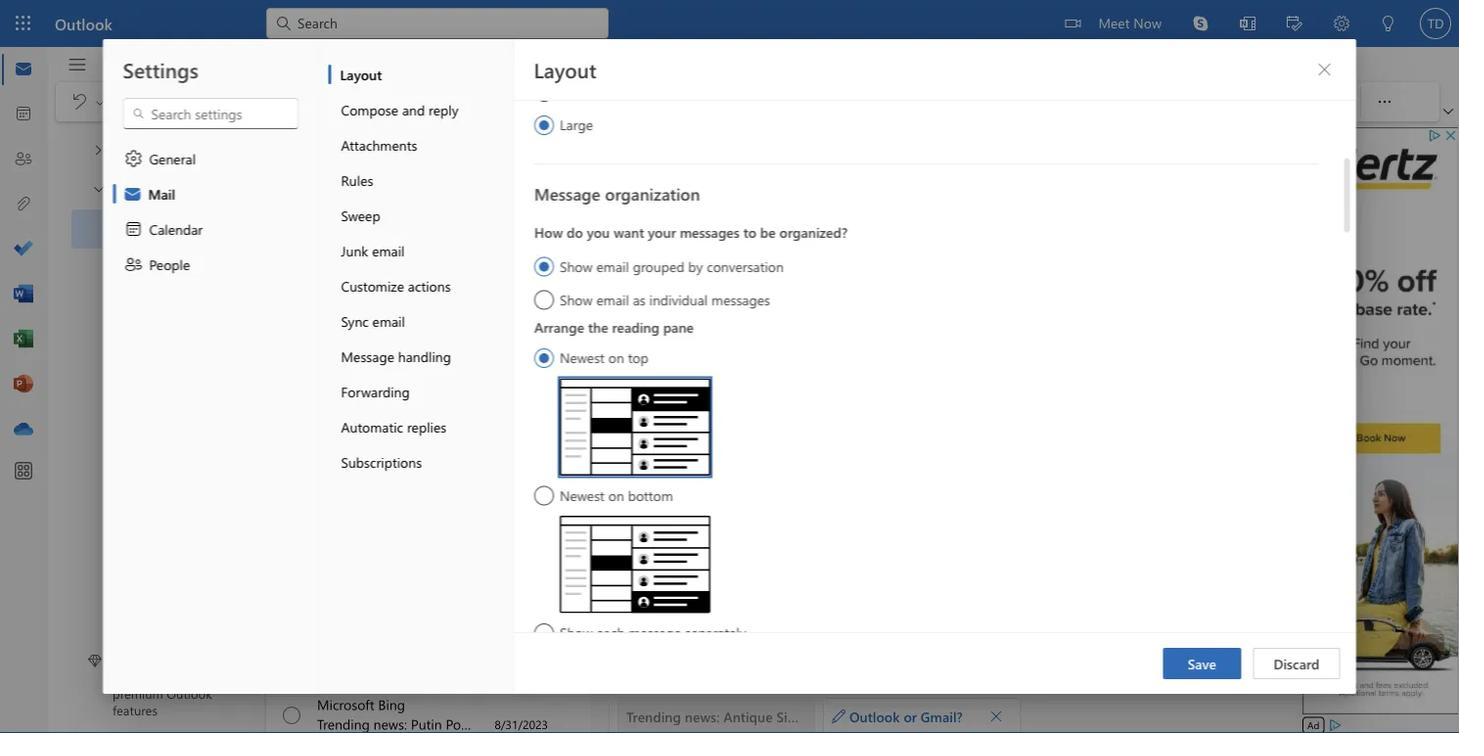 Task type: describe. For each thing, give the bounding box(es) containing it.
80
[[195, 220, 210, 238]]

settings
[[123, 56, 198, 83]]

layout heading
[[534, 56, 597, 83]]

want
[[613, 223, 644, 241]]

bullets image
[[700, 92, 739, 112]]

with?
[[825, 318, 861, 337]]

save
[[1188, 654, 1217, 672]]

bing for facts
[[378, 580, 405, 598]]

the
[[588, 318, 608, 336]]

calendar image
[[14, 105, 33, 124]]

microsoft bing for trending news: antique singer sewing machine values & what… and more
[[317, 263, 405, 281]]

subscriptions
[[341, 453, 422, 471]]

newest for newest on bottom
[[559, 486, 604, 504]]

 button
[[651, 86, 690, 117]]

 for  button inside the folders tree item
[[91, 181, 107, 196]]

junk inside button
[[341, 241, 368, 259]]

message for message handling
[[341, 347, 394, 365]]

customize actions
[[341, 276, 451, 295]]

do inside hey mike, which do you prefer to email with? outlook or gmail? i personally prefer gmail as it is connected to chrome so it makes for using it way easier. excited to hear back from you! sincerely, test
[[676, 318, 693, 337]]

attachments
[[341, 136, 417, 154]]

each
[[596, 623, 624, 642]]


[[526, 92, 545, 112]]

1 horizontal spatial ad
[[1307, 718, 1320, 732]]

basic text group
[[204, 82, 1060, 121]]


[[123, 184, 142, 204]]


[[132, 107, 145, 120]]

hey mike, which do you prefer to email with? outlook or gmail? i personally prefer gmail as it is connected to chrome so it makes for using it way easier. excited to hear back from you! sincerely, test
[[629, 298, 1200, 415]]

now
[[1133, 13, 1162, 31]]

is
[[1189, 318, 1200, 337]]

left-rail-appbar navigation
[[4, 47, 43, 452]]

easier.
[[959, 337, 1004, 356]]

sweep
[[341, 206, 380, 224]]

format text
[[447, 53, 516, 71]]

files image
[[14, 195, 33, 214]]

facts
[[368, 599, 396, 618]]

outlook banner
[[0, 0, 1459, 47]]

message handling button
[[328, 339, 513, 374]]

microsoft for trending news: should supreme court disqualify trump from… and more
[[317, 501, 377, 519]]

decrease indent image
[[778, 92, 817, 112]]

message button
[[282, 47, 366, 77]]

Select a conversation checkbox
[[270, 687, 317, 729]]

legendary
[[317, 362, 381, 380]]


[[124, 219, 143, 239]]

outlook inside "premium outlook features"
[[167, 685, 212, 702]]

1 vertical spatial and
[[710, 282, 733, 300]]

0 vertical spatial quiz
[[444, 362, 469, 380]]

 inbox
[[116, 219, 179, 239]]

temu for temu clearance only today - insanely low prices
[[317, 203, 351, 221]]

Message body, press Alt+F10 to exit text field
[[629, 298, 1266, 571]]

individual
[[649, 290, 707, 308]]

To text field
[[699, 197, 1206, 224]]

arrange
[[534, 318, 584, 336]]

terms
[[414, 441, 449, 459]]

test
[[629, 396, 658, 415]]

trending news: should supreme court disqualify trump from… and more
[[317, 520, 772, 538]]

message organization
[[534, 182, 700, 205]]

home
[[112, 53, 149, 71]]

how do you want your messages to be organized?
[[534, 223, 847, 241]]

calendar
[[149, 220, 203, 238]]

using
[[878, 337, 914, 356]]

temu clearance only today - insanely low prices
[[317, 203, 621, 221]]

microsoft bing for legendary monsters quiz
[[317, 342, 405, 360]]

conversation
[[706, 257, 783, 275]]

settings heading
[[123, 56, 198, 83]]

what…
[[664, 282, 706, 300]]

email for show email as individual messages
[[596, 290, 629, 308]]

 
[[1136, 151, 1168, 166]]

 button for 'basic text' group
[[313, 88, 329, 115]]

outlook inside hey mike, which do you prefer to email with? outlook or gmail? i personally prefer gmail as it is connected to chrome so it makes for using it way easier. excited to hear back from you! sincerely, test
[[864, 318, 918, 337]]

insert
[[381, 53, 415, 71]]

 button
[[156, 86, 195, 117]]

2 prefer from the left
[[1071, 318, 1111, 337]]

1 horizontal spatial it
[[917, 337, 926, 356]]


[[124, 149, 143, 168]]

 filter
[[525, 144, 581, 163]]

mail image
[[14, 60, 33, 79]]

increase indent image
[[817, 92, 856, 112]]

do inside 'option group'
[[566, 223, 583, 241]]

separately
[[685, 623, 746, 642]]

to inside 'option group'
[[743, 223, 756, 241]]

microsoft for legendary monsters quiz
[[317, 342, 374, 360]]

show for show email as individual messages
[[559, 290, 592, 308]]

automatic replies
[[341, 417, 446, 436]]

set your advertising preferences image
[[1327, 717, 1343, 733]]


[[124, 254, 143, 274]]

layout inside "tab panel"
[[534, 56, 597, 83]]

to left hear
[[682, 356, 695, 375]]

grouped
[[632, 257, 684, 275]]

prices
[[585, 203, 621, 221]]

 tree item
[[71, 209, 229, 249]]

rules
[[341, 171, 373, 189]]

email for sync email
[[372, 312, 405, 330]]

0 vertical spatial more
[[736, 282, 768, 300]]

2 horizontal spatial it
[[1177, 318, 1186, 337]]

tree containing 
[[71, 209, 229, 733]]


[[991, 92, 1011, 112]]

trending news: antique singer sewing machine values & what… and more
[[317, 282, 768, 300]]

microsoft for trending news: antique singer sewing machine values & what… and more
[[317, 263, 374, 281]]

1 vertical spatial messages
[[711, 290, 770, 308]]


[[1327, 92, 1347, 112]]

reply
[[429, 100, 458, 118]]

 button
[[398, 86, 437, 117]]

tab list inside application
[[97, 47, 672, 77]]

actions
[[408, 276, 451, 295]]

to button
[[628, 194, 689, 225]]

1 vertical spatial gmail?
[[921, 707, 963, 725]]

 inside  
[[1156, 155, 1168, 166]]

 for right  button
[[377, 96, 389, 108]]

document containing settings
[[0, 0, 1459, 733]]


[[832, 709, 846, 723]]

customize
[[341, 276, 404, 295]]

nfl fun facts quiz
[[317, 599, 425, 618]]

mike,
[[659, 298, 694, 318]]

clipboard group
[[60, 82, 195, 121]]

trending for trending news: should supreme court disqualify trump from… and more
[[317, 520, 372, 538]]

to inside microsoft updates to our terms of use 9/8/2023
[[372, 441, 385, 459]]

from…
[[667, 520, 708, 538]]

compose
[[341, 100, 398, 118]]

microsoft updates to our terms of use 9/8/2023
[[317, 421, 548, 459]]

trump
[[623, 520, 663, 538]]

supreme
[[461, 520, 517, 538]]

compose and reply
[[341, 100, 458, 118]]

message list list box
[[266, 174, 772, 733]]


[[116, 258, 136, 278]]

clearance
[[354, 203, 415, 221]]

tags group
[[1278, 82, 1356, 121]]

ad inside "message list" list box
[[506, 186, 518, 199]]

message list section
[[266, 125, 772, 733]]

email for show email grouped by conversation
[[596, 257, 629, 275]]


[[366, 142, 386, 161]]

organization
[[605, 182, 700, 205]]

 for bottommost  button
[[989, 709, 1003, 723]]


[[1136, 151, 1152, 166]]

to left 'chrome'
[[705, 337, 719, 356]]



Task type: locate. For each thing, give the bounding box(es) containing it.
and
[[402, 100, 425, 118], [710, 282, 733, 300], [712, 520, 735, 538]]

1 horizontal spatial layout
[[534, 56, 597, 83]]

by
[[688, 257, 703, 275]]

1 horizontal spatial prefer
[[1071, 318, 1111, 337]]

1 horizontal spatial 
[[1317, 62, 1332, 77]]

as inside how do you want your messages to be organized? 'option group'
[[632, 290, 645, 308]]

ad
[[506, 186, 518, 199], [1307, 718, 1320, 732]]

1 horizontal spatial  button
[[313, 88, 329, 115]]

0 horizontal spatial as
[[632, 290, 645, 308]]

microsoft bing up the legendary
[[317, 342, 405, 360]]

subscriptions button
[[328, 444, 513, 480]]

connected
[[629, 337, 702, 356]]

on for bottom
[[608, 486, 624, 504]]

1 vertical spatial  button
[[983, 702, 1010, 730]]

sweep button
[[328, 198, 513, 233]]


[[447, 92, 467, 112]]

0 horizontal spatial 
[[989, 709, 1003, 723]]

text
[[493, 53, 516, 71]]

message inside button
[[341, 347, 394, 365]]

microsoft up the legendary
[[317, 342, 374, 360]]

and right from…
[[712, 520, 735, 538]]

0 vertical spatial inbox
[[317, 140, 357, 161]]

values
[[607, 282, 645, 300]]

top
[[627, 348, 648, 367]]

quiz right the facts
[[400, 599, 425, 618]]

email right sync on the top left of page
[[372, 312, 405, 330]]

0 vertical spatial 
[[1317, 62, 1332, 77]]

draw button
[[533, 47, 593, 77]]

quiz
[[444, 362, 469, 380], [400, 599, 425, 618]]

0 horizontal spatial inbox
[[144, 220, 179, 238]]

-
[[492, 203, 497, 221]]

bing down subscriptions
[[380, 501, 409, 519]]

0 horizontal spatial or
[[904, 707, 917, 725]]

newest on top
[[559, 348, 648, 367]]

temu down rules
[[317, 203, 351, 221]]

view button
[[164, 47, 223, 77]]

filter
[[552, 144, 581, 162]]

show inside arrange the reading pane option group
[[559, 623, 592, 642]]

and inside "button"
[[402, 100, 425, 118]]

1 vertical spatial temu
[[317, 203, 351, 221]]

to left 'be'
[[743, 223, 756, 241]]

0 vertical spatial ad
[[506, 186, 518, 199]]

layout tab panel
[[514, 0, 1356, 733]]

news: left should
[[376, 520, 410, 538]]

1 horizontal spatial you
[[696, 318, 720, 337]]

bing for should
[[380, 501, 409, 519]]

microsoft bing right 
[[317, 695, 405, 713]]

2 newest from the top
[[559, 486, 604, 504]]

be
[[760, 223, 775, 241]]

layout
[[534, 56, 597, 83], [340, 65, 382, 83]]

1 horizontal spatial or
[[921, 318, 935, 337]]

or
[[921, 318, 935, 337], [904, 707, 917, 725]]

prefer left gmail
[[1071, 318, 1111, 337]]

personally
[[997, 318, 1068, 337]]

 button down message button
[[313, 88, 329, 115]]

4 microsoft from the top
[[317, 501, 377, 519]]

message handling
[[341, 347, 451, 365]]

microsoft right 
[[317, 695, 374, 713]]


[[1288, 92, 1307, 112]]

to do image
[[14, 240, 33, 259]]

microsoft bing for trending news: should supreme court disqualify trump from… and more
[[317, 501, 409, 519]]

0 vertical spatial do
[[566, 223, 583, 241]]

organized?
[[779, 223, 847, 241]]

microsoft
[[317, 263, 374, 281], [317, 342, 374, 360], [317, 421, 377, 439], [317, 501, 377, 519], [317, 580, 374, 598], [317, 695, 374, 713]]

message organization element
[[534, 218, 1319, 733]]

compose and reply button
[[328, 92, 513, 127]]

of
[[453, 441, 466, 459]]

folders
[[118, 178, 170, 199]]

inbox inside the 'inbox '
[[317, 140, 357, 161]]

sync email button
[[328, 303, 513, 339]]

1 vertical spatial trending
[[317, 520, 372, 538]]

bing down junk email
[[378, 263, 405, 281]]

you down prices
[[586, 223, 609, 241]]

outlook up  button
[[55, 13, 112, 34]]

 for  button to the right
[[1317, 62, 1332, 77]]

 button
[[982, 86, 1021, 117]]

1 microsoft bing from the top
[[317, 263, 405, 281]]

i
[[990, 318, 994, 337]]

3 show from the top
[[559, 623, 592, 642]]

microsoft up fun
[[317, 580, 374, 598]]

 tree item
[[71, 249, 229, 288]]

0 vertical spatial or
[[921, 318, 935, 337]]

temu for temu
[[317, 183, 351, 202]]

updates
[[317, 441, 368, 459]]

1 vertical spatial quiz
[[400, 599, 425, 618]]

1 vertical spatial 
[[989, 709, 1003, 723]]

you inside 'option group'
[[586, 223, 609, 241]]

3 microsoft from the top
[[317, 421, 377, 439]]

2 temu from the top
[[317, 203, 351, 221]]

as left the is
[[1158, 318, 1174, 337]]

junk down sweep
[[341, 241, 368, 259]]


[[408, 92, 428, 112]]

0 horizontal spatial layout
[[340, 65, 382, 83]]

excited
[[629, 356, 679, 375]]

4 microsoft bing from the top
[[317, 580, 405, 598]]

trending up sync on the top left of page
[[317, 282, 370, 300]]

0 horizontal spatial  button
[[983, 702, 1010, 730]]

0 vertical spatial gmail?
[[938, 318, 987, 337]]

reading pane main content
[[610, 122, 1298, 733]]

email inside hey mike, which do you prefer to email with? outlook or gmail? i personally prefer gmail as it is connected to chrome so it makes for using it way easier. excited to hear back from you! sincerely, test
[[784, 318, 821, 337]]

0 horizontal spatial quiz
[[400, 599, 425, 618]]

inbox up rules
[[317, 140, 357, 161]]

microsoft inside microsoft updates to our terms of use 9/8/2023
[[317, 421, 377, 439]]

0 horizontal spatial it
[[797, 337, 805, 356]]

show for show each message separately
[[559, 623, 592, 642]]

2 show from the top
[[559, 290, 592, 308]]

your
[[647, 223, 676, 241]]

disqualify
[[559, 520, 620, 538]]

on for top
[[608, 348, 624, 367]]

bottom
[[627, 486, 673, 504]]

today
[[451, 203, 488, 221]]

numbering image
[[739, 92, 778, 112]]

it left way at the right of the page
[[917, 337, 926, 356]]

newest up disqualify at left
[[559, 486, 604, 504]]

0 horizontal spatial ad
[[506, 186, 518, 199]]


[[1317, 62, 1332, 77], [989, 709, 1003, 723]]

email left with?
[[784, 318, 821, 337]]

news: up sync email
[[374, 282, 407, 300]]

1 vertical spatial news:
[[376, 520, 410, 538]]

email up values
[[596, 257, 629, 275]]

0 horizontal spatial do
[[566, 223, 583, 241]]

it right 'so'
[[797, 337, 805, 356]]

bing
[[378, 263, 405, 281], [378, 342, 405, 360], [380, 501, 409, 519], [378, 580, 405, 598], [378, 695, 405, 713]]


[[952, 92, 972, 112]]

layout inside button
[[340, 65, 382, 83]]

1 vertical spatial ad
[[1307, 718, 1320, 732]]

message for message organization
[[534, 182, 600, 205]]

junk email
[[341, 241, 405, 259]]

handling
[[398, 347, 451, 365]]

 button
[[1178, 143, 1217, 174]]

show left each
[[559, 623, 592, 642]]

microsoft for nfl fun facts quiz
[[317, 580, 374, 598]]

microsoft bing for nfl fun facts quiz
[[317, 580, 405, 598]]

temu up sweep
[[317, 183, 351, 202]]


[[525, 144, 545, 163]]

email inside button
[[372, 241, 405, 259]]

2 vertical spatial show
[[559, 623, 592, 642]]

2 vertical spatial message
[[341, 347, 394, 365]]

0 horizontal spatial prefer
[[724, 318, 764, 337]]

1 horizontal spatial do
[[676, 318, 693, 337]]

2 tree from the top
[[71, 209, 229, 733]]

5 microsoft from the top
[[317, 580, 374, 598]]

1 on from the top
[[608, 348, 624, 367]]

1 trending from the top
[[317, 282, 370, 300]]

email up customize actions at left
[[372, 241, 405, 259]]

you
[[586, 223, 609, 241], [696, 318, 720, 337]]

outlook right  at the bottom right of page
[[849, 707, 900, 725]]

1 show from the top
[[559, 257, 592, 275]]

people
[[149, 255, 190, 273]]

1 vertical spatial show
[[559, 290, 592, 308]]


[[283, 707, 300, 724]]

1 newest from the top
[[559, 348, 604, 367]]

newest down the 'the'
[[559, 348, 604, 367]]

9/6/2023
[[501, 601, 548, 617]]

message down sync email
[[341, 347, 394, 365]]

message
[[628, 623, 681, 642]]

email inside button
[[372, 312, 405, 330]]

bing for quiz
[[378, 342, 405, 360]]

message inside button
[[297, 53, 351, 71]]

1 vertical spatial or
[[904, 707, 917, 725]]

ad up the 'insanely'
[[506, 186, 518, 199]]

onedrive image
[[14, 420, 33, 439]]

messages up by
[[679, 223, 739, 241]]

1 horizontal spatial  button
[[1309, 54, 1340, 85]]

you!
[[803, 356, 832, 375]]

dialog containing settings
[[0, 0, 1459, 733]]

0 vertical spatial as
[[632, 290, 645, 308]]

include group
[[1125, 82, 1269, 121]]

premium features image
[[88, 654, 102, 668]]

 for  button associated with 'basic text' group
[[315, 96, 327, 108]]

only
[[419, 203, 448, 221]]

legendary monsters quiz
[[317, 362, 469, 380]]

1 vertical spatial more
[[739, 520, 772, 538]]

show email as individual messages
[[559, 290, 770, 308]]

which
[[629, 318, 672, 337]]

prefer up back
[[724, 318, 764, 337]]

 button
[[1278, 86, 1317, 117]]

0 vertical spatial newest
[[559, 348, 604, 367]]

more down conversation
[[736, 282, 768, 300]]

tree
[[71, 123, 229, 170], [71, 209, 229, 733]]

5 microsoft bing from the top
[[317, 695, 405, 713]]

message inside layout "tab panel"
[[534, 182, 600, 205]]

 left ""
[[377, 96, 389, 108]]

to left our
[[372, 441, 385, 459]]

and left reply
[[402, 100, 425, 118]]

email for junk email
[[372, 241, 405, 259]]

nfl
[[317, 599, 340, 618]]

outlook right with?
[[864, 318, 918, 337]]

sewing
[[504, 282, 548, 300]]

1 horizontal spatial inbox
[[317, 140, 357, 161]]

 left 
[[91, 181, 107, 196]]

2 trending from the top
[[317, 520, 372, 538]]

you right pane
[[696, 318, 720, 337]]

trending for trending news: antique singer sewing machine values & what… and more
[[317, 282, 370, 300]]

2 microsoft bing from the top
[[317, 342, 405, 360]]

tab list containing home
[[97, 47, 672, 77]]

on left bottom
[[608, 486, 624, 504]]

0 vertical spatial temu
[[317, 183, 351, 202]]

microsoft down subscriptions
[[317, 501, 377, 519]]

inbox heading
[[317, 130, 391, 173]]

0 vertical spatial you
[[586, 223, 609, 241]]

show up machine
[[559, 257, 592, 275]]

3 microsoft bing from the top
[[317, 501, 409, 519]]

 right 
[[1156, 155, 1168, 166]]

people image
[[14, 150, 33, 169]]

0 vertical spatial tree
[[71, 123, 229, 170]]

junk right  in the left of the page
[[144, 259, 171, 277]]

1 vertical spatial message
[[534, 182, 600, 205]]

quiz right monsters
[[444, 362, 469, 380]]

0 vertical spatial messages
[[679, 223, 739, 241]]

on left top
[[608, 348, 624, 367]]

microsoft up updates at the left of page
[[317, 421, 377, 439]]

Add a subject text field
[[618, 243, 1117, 274]]

8/31/2023
[[495, 716, 548, 732]]

message for message
[[297, 53, 351, 71]]

sincerely,
[[629, 375, 695, 394]]

0 vertical spatial trending
[[317, 282, 370, 300]]

or right  at the bottom right of page
[[904, 707, 917, 725]]

0 horizontal spatial  button
[[81, 170, 115, 206]]

outlook inside banner
[[55, 13, 112, 34]]

it left the is
[[1177, 318, 1186, 337]]

draw
[[547, 53, 579, 71]]

how do you want your messages to be organized? option group
[[534, 218, 1319, 313]]

hey
[[629, 298, 656, 318]]

1 horizontal spatial junk
[[341, 241, 368, 259]]

message up compose
[[297, 53, 351, 71]]

0 horizontal spatial you
[[586, 223, 609, 241]]

 inside reading pane main content
[[989, 709, 1003, 723]]

excel image
[[14, 330, 33, 349]]

junk inside  junk email
[[144, 259, 171, 277]]

0 vertical spatial and
[[402, 100, 425, 118]]

 inside layout "tab panel"
[[1317, 62, 1332, 77]]

microsoft bing down junk email
[[317, 263, 405, 281]]

settings tab list
[[103, 39, 319, 694]]

1 prefer from the left
[[724, 318, 764, 337]]

microsoft down junk email
[[317, 263, 374, 281]]

9/7/2023
[[499, 522, 548, 537]]

1 horizontal spatial quiz
[[444, 362, 469, 380]]

do
[[566, 223, 583, 241], [676, 318, 693, 337]]

0 horizontal spatial junk
[[144, 259, 171, 277]]

messages down conversation
[[711, 290, 770, 308]]

0 vertical spatial show
[[559, 257, 592, 275]]

document
[[0, 0, 1459, 733]]

 button for folders tree item
[[81, 170, 115, 206]]

2 vertical spatial and
[[712, 520, 735, 538]]

as
[[632, 290, 645, 308], [1158, 318, 1174, 337]]

rules button
[[328, 162, 513, 198]]

1 vertical spatial as
[[1158, 318, 1174, 337]]

dialog
[[0, 0, 1459, 733]]

2 microsoft from the top
[[317, 342, 374, 360]]

microsoft bing down subscriptions
[[317, 501, 409, 519]]

Search settings search field
[[145, 104, 278, 123]]

1 vertical spatial you
[[696, 318, 720, 337]]

way
[[929, 337, 956, 356]]

show for show email grouped by conversation
[[559, 257, 592, 275]]

to up from
[[767, 318, 781, 337]]

folders tree item
[[71, 170, 229, 209]]

you inside hey mike, which do you prefer to email with? outlook or gmail? i personally prefer gmail as it is connected to chrome so it makes for using it way easier. excited to hear back from you! sincerely, test
[[696, 318, 720, 337]]

1 vertical spatial tree
[[71, 209, 229, 733]]

layout up  button
[[534, 56, 597, 83]]

layout up compose
[[340, 65, 382, 83]]

should
[[414, 520, 458, 538]]

bing up 'legendary monsters quiz'
[[378, 342, 405, 360]]

powerpoint image
[[14, 375, 33, 394]]

discard
[[1274, 654, 1320, 672]]

email up arrange the reading pane
[[596, 290, 629, 308]]

0 vertical spatial message
[[297, 53, 351, 71]]

sync email
[[341, 312, 405, 330]]

application containing settings
[[0, 0, 1459, 733]]

0 vertical spatial news:
[[374, 282, 407, 300]]

 button inside folders tree item
[[81, 170, 115, 206]]

gmail? inside hey mike, which do you prefer to email with? outlook or gmail? i personally prefer gmail as it is connected to chrome so it makes for using it way easier. excited to hear back from you! sincerely, test
[[938, 318, 987, 337]]

ad left set your advertising preferences icon
[[1307, 718, 1320, 732]]

inbox right 
[[144, 220, 179, 238]]

do down 'individual'
[[676, 318, 693, 337]]

 outlook or gmail?
[[832, 707, 963, 725]]

1 tree from the top
[[71, 123, 229, 170]]

as left &
[[632, 290, 645, 308]]


[[67, 54, 88, 75]]

1 vertical spatial inbox
[[144, 220, 179, 238]]

 button left ""
[[375, 88, 390, 115]]

trending down subscriptions
[[317, 520, 372, 538]]

more apps image
[[14, 462, 33, 482]]

inbox
[[317, 140, 357, 161], [144, 220, 179, 238]]

 down message button
[[315, 96, 327, 108]]

 button
[[942, 86, 982, 117]]

inbox inside " inbox"
[[144, 220, 179, 238]]

tab list
[[97, 47, 672, 77]]

bing up the facts
[[378, 580, 405, 598]]

arrange the reading pane option group
[[534, 313, 1319, 733]]

news: for antique
[[374, 282, 407, 300]]

1 horizontal spatial as
[[1158, 318, 1174, 337]]

1 microsoft from the top
[[317, 263, 374, 281]]

word image
[[14, 285, 33, 304]]

chrome
[[722, 337, 774, 356]]

0 vertical spatial on
[[608, 348, 624, 367]]

general
[[149, 149, 196, 167]]

2 on from the top
[[608, 486, 624, 504]]

 inside folders tree item
[[91, 181, 107, 196]]

 button left 
[[81, 170, 115, 206]]

2 horizontal spatial  button
[[375, 88, 390, 115]]

news: for should
[[376, 520, 410, 538]]

microsoft bing up fun
[[317, 580, 405, 598]]

1 temu from the top
[[317, 183, 351, 202]]

message down 'filter'
[[534, 182, 600, 205]]

and down conversation
[[710, 282, 733, 300]]

show each message separately
[[559, 623, 746, 642]]

1 vertical spatial do
[[676, 318, 693, 337]]

show email grouped by conversation
[[559, 257, 783, 275]]

1 vertical spatial newest
[[559, 486, 604, 504]]

application
[[0, 0, 1459, 733]]

show up arrange
[[559, 290, 592, 308]]

automatic replies button
[[328, 409, 513, 444]]

as inside hey mike, which do you prefer to email with? outlook or gmail? i personally prefer gmail as it is connected to chrome so it makes for using it way easier. excited to hear back from you! sincerely, test
[[1158, 318, 1174, 337]]

bing for antique
[[378, 263, 405, 281]]

junk
[[341, 241, 368, 259], [144, 259, 171, 277]]

outlook right premium
[[167, 685, 212, 702]]

newest for newest on top
[[559, 348, 604, 367]]

1 vertical spatial on
[[608, 486, 624, 504]]

6 microsoft from the top
[[317, 695, 374, 713]]

0 vertical spatial  button
[[1309, 54, 1340, 85]]

more right from…
[[739, 520, 772, 538]]

or inside hey mike, which do you prefer to email with? outlook or gmail? i personally prefer gmail as it is connected to chrome so it makes for using it way easier. excited to hear back from you! sincerely, test
[[921, 318, 935, 337]]

or right using
[[921, 318, 935, 337]]

more
[[736, 282, 768, 300], [739, 520, 772, 538]]


[[116, 219, 136, 239]]

outlook
[[55, 13, 112, 34], [864, 318, 918, 337], [167, 685, 212, 702], [849, 707, 900, 725]]

do down the low
[[566, 223, 583, 241]]

bing down the facts
[[378, 695, 405, 713]]



Task type: vqa. For each thing, say whether or not it's contained in the screenshot.
Draw
yes



